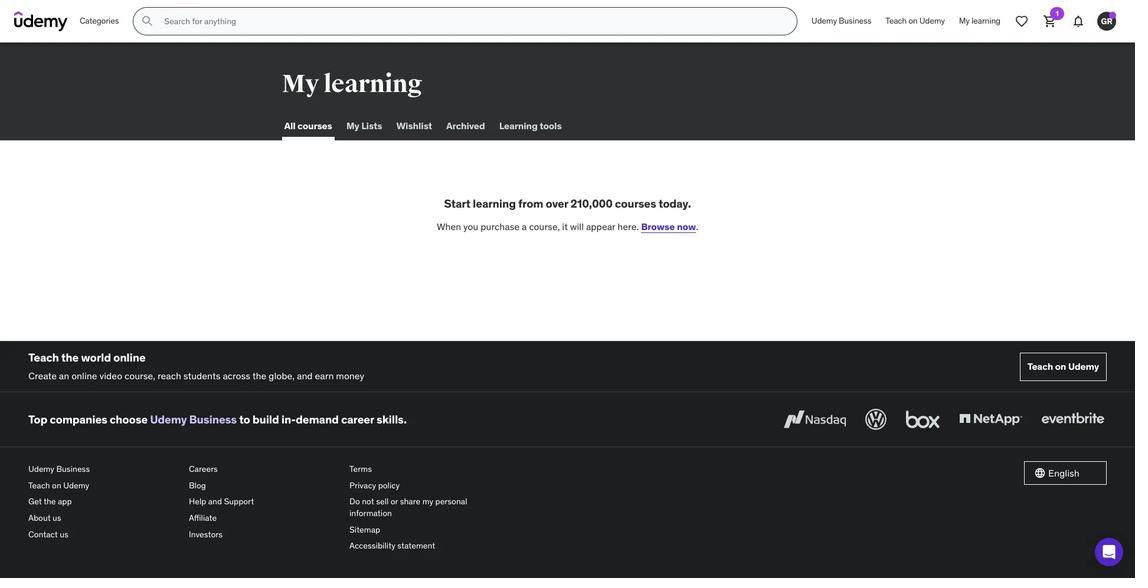 Task type: locate. For each thing, give the bounding box(es) containing it.
0 vertical spatial courses
[[298, 120, 332, 132]]

personal
[[436, 497, 468, 508]]

online right an
[[72, 370, 97, 382]]

learning up "purchase"
[[473, 197, 516, 211]]

1 horizontal spatial business
[[189, 413, 237, 427]]

course, inside teach the world online create an online video course, reach students across the globe, and earn money
[[125, 370, 155, 382]]

nasdaq image
[[782, 407, 849, 433]]

udemy
[[812, 15, 838, 26], [920, 15, 946, 26], [1069, 361, 1100, 373], [150, 413, 187, 427], [28, 464, 54, 475], [63, 481, 89, 491]]

money
[[336, 370, 365, 382]]

learning
[[972, 15, 1001, 26], [324, 69, 422, 99], [473, 197, 516, 211]]

all
[[284, 120, 296, 132]]

choose
[[110, 413, 148, 427]]

2 vertical spatial the
[[44, 497, 56, 508]]

now
[[678, 221, 697, 233]]

my
[[960, 15, 970, 26], [282, 69, 319, 99], [347, 120, 360, 132]]

1 horizontal spatial learning
[[473, 197, 516, 211]]

accessibility statement link
[[350, 539, 501, 555]]

0 vertical spatial online
[[113, 351, 146, 365]]

the right get
[[44, 497, 56, 508]]

learning left wishlist icon
[[972, 15, 1001, 26]]

1
[[1056, 9, 1059, 18]]

courses inside 'link'
[[298, 120, 332, 132]]

and inside teach the world online create an online video course, reach students across the globe, and earn money
[[297, 370, 313, 382]]

box image
[[904, 407, 943, 433]]

online
[[113, 351, 146, 365], [72, 370, 97, 382]]

1 vertical spatial courses
[[615, 197, 657, 211]]

business inside udemy business teach on udemy get the app about us contact us
[[56, 464, 90, 475]]

0 horizontal spatial learning
[[324, 69, 422, 99]]

over
[[546, 197, 569, 211]]

gr
[[1102, 16, 1113, 26]]

courses
[[298, 120, 332, 132], [615, 197, 657, 211]]

0 horizontal spatial teach on udemy
[[886, 15, 946, 26]]

2 vertical spatial on
[[52, 481, 61, 491]]

eventbrite image
[[1040, 407, 1108, 433]]

1 vertical spatial the
[[253, 370, 267, 382]]

sitemap
[[350, 525, 381, 536]]

1 horizontal spatial my learning
[[960, 15, 1001, 26]]

and inside careers blog help and support affiliate investors
[[208, 497, 222, 508]]

and left earn
[[297, 370, 313, 382]]

1 vertical spatial teach on udemy link
[[1021, 353, 1108, 381]]

business
[[839, 15, 872, 26], [189, 413, 237, 427], [56, 464, 90, 475]]

volkswagen image
[[864, 407, 890, 433]]

2 horizontal spatial business
[[839, 15, 872, 26]]

it
[[563, 221, 568, 233]]

support
[[224, 497, 254, 508]]

us
[[53, 513, 61, 524], [60, 530, 68, 540]]

the left the globe,
[[253, 370, 267, 382]]

1 vertical spatial and
[[208, 497, 222, 508]]

students
[[184, 370, 221, 382]]

teach inside udemy business teach on udemy get the app about us contact us
[[28, 481, 50, 491]]

get
[[28, 497, 42, 508]]

about
[[28, 513, 51, 524]]

you
[[464, 221, 479, 233]]

across
[[223, 370, 251, 382]]

udemy business teach on udemy get the app about us contact us
[[28, 464, 90, 540]]

my learning left wishlist icon
[[960, 15, 1001, 26]]

1 horizontal spatial online
[[113, 351, 146, 365]]

policy
[[378, 481, 400, 491]]

privacy policy link
[[350, 478, 501, 495]]

submit search image
[[141, 14, 155, 28]]

2 horizontal spatial my
[[960, 15, 970, 26]]

careers
[[189, 464, 218, 475]]

wishlist image
[[1015, 14, 1030, 28]]

2 vertical spatial business
[[56, 464, 90, 475]]

0 horizontal spatial online
[[72, 370, 97, 382]]

0 horizontal spatial business
[[56, 464, 90, 475]]

accessibility
[[350, 541, 396, 552]]

1 vertical spatial on
[[1056, 361, 1067, 373]]

top
[[28, 413, 47, 427]]

my left wishlist icon
[[960, 15, 970, 26]]

2 vertical spatial my
[[347, 120, 360, 132]]

.
[[697, 221, 699, 233]]

my learning up my lists
[[282, 69, 422, 99]]

the
[[61, 351, 79, 365], [253, 370, 267, 382], [44, 497, 56, 508]]

1 horizontal spatial my
[[347, 120, 360, 132]]

1 vertical spatial teach on udemy
[[1028, 361, 1100, 373]]

0 vertical spatial and
[[297, 370, 313, 382]]

0 horizontal spatial my learning
[[282, 69, 422, 99]]

teach
[[886, 15, 907, 26], [28, 351, 59, 365], [1028, 361, 1054, 373], [28, 481, 50, 491]]

help
[[189, 497, 206, 508]]

0 vertical spatial us
[[53, 513, 61, 524]]

contact
[[28, 530, 58, 540]]

1 horizontal spatial the
[[61, 351, 79, 365]]

my left lists
[[347, 120, 360, 132]]

when you purchase a course, it will appear here. browse now .
[[437, 221, 699, 233]]

0 horizontal spatial on
[[52, 481, 61, 491]]

archived
[[447, 120, 485, 132]]

my lists link
[[344, 112, 385, 141]]

business for udemy business
[[839, 15, 872, 26]]

1 vertical spatial course,
[[125, 370, 155, 382]]

top companies choose udemy business to build in-demand career skills.
[[28, 413, 407, 427]]

to
[[239, 413, 250, 427]]

on
[[909, 15, 918, 26], [1056, 361, 1067, 373], [52, 481, 61, 491]]

earn
[[315, 370, 334, 382]]

1 horizontal spatial teach on udemy link
[[879, 7, 953, 35]]

1 vertical spatial us
[[60, 530, 68, 540]]

learning up lists
[[324, 69, 422, 99]]

1 horizontal spatial course,
[[529, 221, 560, 233]]

2 vertical spatial learning
[[473, 197, 516, 211]]

business for udemy business teach on udemy get the app about us contact us
[[56, 464, 90, 475]]

0 horizontal spatial teach on udemy link
[[28, 478, 180, 495]]

0 horizontal spatial the
[[44, 497, 56, 508]]

here.
[[618, 221, 639, 233]]

in-
[[282, 413, 296, 427]]

courses right all
[[298, 120, 332, 132]]

0 horizontal spatial course,
[[125, 370, 155, 382]]

1 horizontal spatial teach on udemy
[[1028, 361, 1100, 373]]

categories
[[80, 15, 119, 26]]

when
[[437, 221, 461, 233]]

and
[[297, 370, 313, 382], [208, 497, 222, 508]]

1 horizontal spatial courses
[[615, 197, 657, 211]]

or
[[391, 497, 398, 508]]

1 vertical spatial learning
[[324, 69, 422, 99]]

0 vertical spatial business
[[839, 15, 872, 26]]

learning tools
[[500, 120, 562, 132]]

my for my lists link
[[347, 120, 360, 132]]

1 horizontal spatial and
[[297, 370, 313, 382]]

skills.
[[377, 413, 407, 427]]

get the app link
[[28, 495, 180, 511]]

course, right video
[[125, 370, 155, 382]]

world
[[81, 351, 111, 365]]

0 horizontal spatial courses
[[298, 120, 332, 132]]

online up video
[[113, 351, 146, 365]]

teach on udemy
[[886, 15, 946, 26], [1028, 361, 1100, 373]]

course, right the a
[[529, 221, 560, 233]]

teach on udemy link
[[879, 7, 953, 35], [1021, 353, 1108, 381], [28, 478, 180, 495]]

0 horizontal spatial and
[[208, 497, 222, 508]]

create
[[28, 370, 57, 382]]

0 vertical spatial my
[[960, 15, 970, 26]]

courses up here.
[[615, 197, 657, 211]]

share
[[400, 497, 421, 508]]

start
[[444, 197, 471, 211]]

my learning
[[960, 15, 1001, 26], [282, 69, 422, 99]]

notifications image
[[1072, 14, 1086, 28]]

and right help
[[208, 497, 222, 508]]

1 vertical spatial online
[[72, 370, 97, 382]]

0 horizontal spatial my
[[282, 69, 319, 99]]

0 vertical spatial on
[[909, 15, 918, 26]]

help and support link
[[189, 495, 340, 511]]

the up an
[[61, 351, 79, 365]]

udemy business
[[812, 15, 872, 26]]

browse
[[642, 221, 675, 233]]

my
[[423, 497, 434, 508]]

udemy image
[[14, 11, 68, 31]]

categories button
[[73, 7, 126, 35]]

learning tools link
[[497, 112, 565, 141]]

career
[[341, 413, 374, 427]]

2 horizontal spatial on
[[1056, 361, 1067, 373]]

my up all courses
[[282, 69, 319, 99]]

2 horizontal spatial learning
[[972, 15, 1001, 26]]

us right contact
[[60, 530, 68, 540]]

us right about
[[53, 513, 61, 524]]



Task type: describe. For each thing, give the bounding box(es) containing it.
statement
[[398, 541, 436, 552]]

blog
[[189, 481, 206, 491]]

shopping cart with 1 item image
[[1044, 14, 1058, 28]]

appear
[[587, 221, 616, 233]]

sell
[[376, 497, 389, 508]]

learning
[[500, 120, 538, 132]]

netapp image
[[958, 407, 1025, 433]]

0 vertical spatial teach on udemy link
[[879, 7, 953, 35]]

video
[[100, 370, 122, 382]]

1 link
[[1037, 7, 1065, 35]]

affiliate
[[189, 513, 217, 524]]

my learning link
[[953, 7, 1008, 35]]

teach inside teach the world online create an online video course, reach students across the globe, and earn money
[[28, 351, 59, 365]]

from
[[519, 197, 544, 211]]

app
[[58, 497, 72, 508]]

0 vertical spatial the
[[61, 351, 79, 365]]

on inside udemy business teach on udemy get the app about us contact us
[[52, 481, 61, 491]]

careers link
[[189, 462, 340, 478]]

sitemap link
[[350, 523, 501, 539]]

Search for anything text field
[[162, 11, 783, 31]]

investors link
[[189, 527, 340, 544]]

0 vertical spatial my learning
[[960, 15, 1001, 26]]

0 vertical spatial udemy business link
[[805, 7, 879, 35]]

2 horizontal spatial the
[[253, 370, 267, 382]]

wishlist link
[[394, 112, 435, 141]]

archived link
[[444, 112, 488, 141]]

investors
[[189, 530, 223, 540]]

an
[[59, 370, 69, 382]]

1 vertical spatial my
[[282, 69, 319, 99]]

0 vertical spatial course,
[[529, 221, 560, 233]]

english
[[1049, 468, 1080, 480]]

blog link
[[189, 478, 340, 495]]

today.
[[659, 197, 692, 211]]

tools
[[540, 120, 562, 132]]

start learning from over 210,000 courses today.
[[444, 197, 692, 211]]

do
[[350, 497, 360, 508]]

210,000
[[571, 197, 613, 211]]

contact us link
[[28, 527, 180, 544]]

the inside udemy business teach on udemy get the app about us contact us
[[44, 497, 56, 508]]

privacy
[[350, 481, 376, 491]]

terms privacy policy do not sell or share my personal information sitemap accessibility statement
[[350, 464, 468, 552]]

1 vertical spatial business
[[189, 413, 237, 427]]

0 vertical spatial learning
[[972, 15, 1001, 26]]

reach
[[158, 370, 181, 382]]

2 vertical spatial udemy business link
[[28, 462, 180, 478]]

companies
[[50, 413, 107, 427]]

gr link
[[1093, 7, 1122, 35]]

do not sell or share my personal information button
[[350, 495, 501, 523]]

will
[[571, 221, 584, 233]]

all courses link
[[282, 112, 335, 141]]

a
[[522, 221, 527, 233]]

1 vertical spatial my learning
[[282, 69, 422, 99]]

globe,
[[269, 370, 295, 382]]

english button
[[1025, 462, 1108, 486]]

purchase
[[481, 221, 520, 233]]

information
[[350, 509, 392, 519]]

terms
[[350, 464, 372, 475]]

terms link
[[350, 462, 501, 478]]

browse now link
[[642, 221, 697, 233]]

my for my learning link
[[960, 15, 970, 26]]

1 horizontal spatial on
[[909, 15, 918, 26]]

1 vertical spatial udemy business link
[[150, 413, 237, 427]]

wishlist
[[397, 120, 432, 132]]

affiliate link
[[189, 511, 340, 527]]

you have alerts image
[[1110, 12, 1117, 19]]

2 horizontal spatial teach on udemy link
[[1021, 353, 1108, 381]]

not
[[362, 497, 374, 508]]

teach the world online create an online video course, reach students across the globe, and earn money
[[28, 351, 365, 382]]

0 vertical spatial teach on udemy
[[886, 15, 946, 26]]

careers blog help and support affiliate investors
[[189, 464, 254, 540]]

about us link
[[28, 511, 180, 527]]

lists
[[362, 120, 382, 132]]

demand
[[296, 413, 339, 427]]

2 vertical spatial teach on udemy link
[[28, 478, 180, 495]]

my lists
[[347, 120, 382, 132]]

all courses
[[284, 120, 332, 132]]

small image
[[1035, 468, 1047, 480]]



Task type: vqa. For each thing, say whether or not it's contained in the screenshot.
Continue
no



